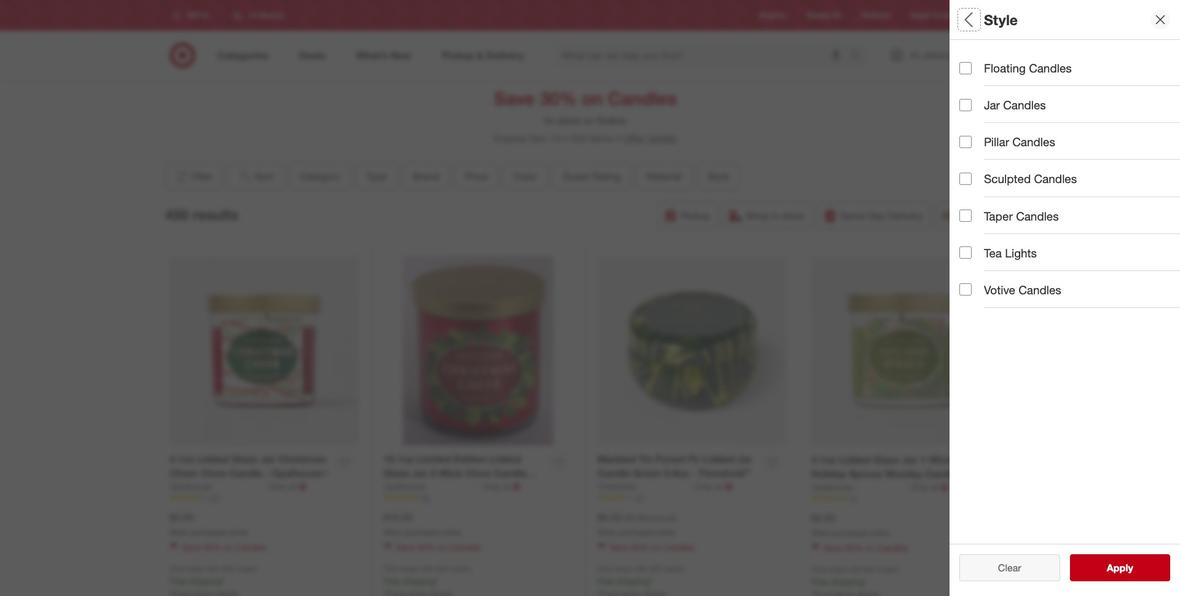 Task type: locate. For each thing, give the bounding box(es) containing it.
1 horizontal spatial guest
[[960, 268, 993, 282]]

shop
[[746, 210, 769, 222]]

save for 4.1oz lidded glass jar christmas cheer clove candle - opalhouse™
[[182, 542, 201, 553]]

opalhouse up 117
[[170, 481, 211, 492]]

0 horizontal spatial store
[[557, 115, 581, 127]]

1 horizontal spatial opalhouse link
[[384, 481, 481, 493]]

30% for 15.1oz limited edition lidded glass jar 2-wick clove candle christmas cheer - opalhouse™
[[417, 542, 435, 553]]

1 vertical spatial guest rating button
[[960, 255, 1181, 298]]

candle up the 75 link
[[494, 467, 527, 480]]

same
[[840, 210, 866, 222]]

opalhouse for holiday
[[812, 482, 853, 492]]

$5.00 inside $5.00 ( $0.86 /ounce ) when purchased online
[[598, 512, 622, 524]]

30% down $5.00 ( $0.86 /ounce ) when purchased online
[[631, 542, 649, 553]]

apply button
[[1070, 555, 1171, 582]]

christmas
[[278, 453, 326, 466], [384, 481, 432, 494]]

christmas inside 4.1oz lidded glass jar christmas cheer clove candle - opalhouse™
[[278, 453, 326, 466]]

results right see
[[1115, 562, 1147, 574]]

on for 15.1oz limited edition lidded glass jar 2-wick clove candle christmas cheer - opalhouse™
[[437, 542, 447, 553]]

purchased down $0.86
[[619, 528, 654, 537]]

0 horizontal spatial 4.1oz
[[170, 453, 194, 466]]

0 horizontal spatial christmas
[[278, 453, 326, 466]]

0 vertical spatial category button
[[960, 40, 1181, 83]]

purchased inside $5.00 ( $0.86 /ounce ) when purchased online
[[619, 528, 654, 537]]

opalhouse link up 71
[[812, 481, 909, 494]]

* for wick
[[436, 576, 439, 586]]

clear inside all filters dialog
[[992, 562, 1016, 574]]

color down shipping at the right of the page
[[960, 225, 990, 239]]

jar left 1-
[[903, 454, 918, 466]]

only at ¬ down edition
[[483, 481, 521, 493]]

0 horizontal spatial cheer
[[170, 467, 198, 480]]

-
[[265, 467, 269, 480], [692, 467, 696, 480], [961, 468, 965, 480], [465, 481, 469, 494]]

30% down 71
[[845, 543, 863, 553]]

only at ¬ for 5.8oz
[[695, 481, 733, 493]]

opalhouse™ down holiday
[[812, 482, 868, 494]]

0 vertical spatial wick
[[930, 454, 952, 466]]

$5.00 for marbled tin forest fir lidded jar candle green 5.8oz - threshold™
[[598, 512, 622, 524]]

0 horizontal spatial opalhouse™
[[272, 467, 328, 480]]

orders for candle
[[236, 564, 257, 573]]

on down /ounce at the right of page
[[651, 542, 661, 553]]

category down all filters
[[960, 53, 1011, 67]]

when inside $5.00 ( $0.86 /ounce ) when purchased online
[[598, 528, 617, 537]]

on for 4.1oz lidded glass jar 1-wick holiday spruce woodsy candle - opalhouse™
[[865, 543, 875, 553]]

ships for 4.1oz lidded glass jar christmas cheer clove candle - opalhouse™
[[187, 564, 204, 573]]

0 horizontal spatial $5.00
[[170, 512, 194, 524]]

opalhouse
[[170, 481, 211, 492], [384, 481, 425, 492], [812, 482, 853, 492]]

30% down $10.00 when purchased online
[[417, 542, 435, 553]]

pickup
[[681, 210, 710, 222]]

0 horizontal spatial $5.00 when purchased online
[[170, 512, 248, 537]]

only at ¬ down the threshold™
[[695, 481, 733, 493]]

on up the or
[[582, 87, 603, 109]]

opalhouse™ inside 15.1oz limited edition lidded glass jar 2-wick clove candle christmas cheer - opalhouse™
[[472, 481, 528, 494]]

at up the 75 link
[[503, 481, 510, 492]]

jar up the threshold™
[[738, 453, 753, 466]]

guest down 450 items
[[563, 170, 589, 183]]

0 horizontal spatial type
[[366, 170, 387, 183]]

candle inside 15.1oz limited edition lidded glass jar 2-wick clove candle christmas cheer - opalhouse™
[[494, 467, 527, 480]]

threshold
[[598, 481, 636, 492]]

1 horizontal spatial brand button
[[960, 126, 1181, 169]]

online down /ounce at the right of page
[[656, 528, 676, 537]]

$5.00 when purchased online down 71
[[812, 512, 890, 538]]

1 vertical spatial category button
[[289, 163, 351, 190]]

1 horizontal spatial category
[[960, 53, 1011, 67]]

save 30% on candles down $10.00 when purchased online
[[396, 542, 481, 553]]

redcard
[[861, 11, 891, 20]]

brand inside all filters dialog
[[960, 139, 993, 153]]

free for 4.1oz lidded glass jar christmas cheer clove candle - opalhouse™
[[170, 576, 187, 586]]

when
[[170, 528, 189, 537], [384, 528, 403, 537], [598, 528, 617, 537], [812, 529, 831, 538]]

on inside save 30% on candles in-store or online
[[582, 87, 603, 109]]

1 horizontal spatial store
[[782, 210, 805, 222]]

0 horizontal spatial brand button
[[402, 163, 450, 190]]

1 horizontal spatial category button
[[960, 40, 1181, 83]]

lidded right edition
[[490, 453, 521, 466]]

sculpted candles
[[984, 172, 1077, 186]]

2 clove from the left
[[465, 467, 491, 480]]

0 vertical spatial guest rating button
[[553, 163, 631, 190]]

category right sort
[[300, 170, 340, 183]]

opalhouse link up 117
[[170, 481, 267, 493]]

opalhouse™ inside 4.1oz lidded glass jar christmas cheer clove candle - opalhouse™
[[272, 467, 328, 480]]

candle up 117 link
[[230, 467, 262, 480]]

$10.00 when purchased online
[[384, 512, 462, 537]]

candles right the votive
[[1019, 283, 1062, 297]]

opalhouse™ up 117 link
[[272, 467, 328, 480]]

2 horizontal spatial glass
[[874, 454, 900, 466]]

price button
[[455, 163, 498, 190], [960, 169, 1181, 212]]

1 vertical spatial style
[[708, 170, 729, 183]]

candles inside save 30% on candles in-store or online
[[608, 87, 677, 109]]

purchased for holiday
[[833, 529, 868, 538]]

1 horizontal spatial opalhouse
[[384, 481, 425, 492]]

1 horizontal spatial $5.00 when purchased online
[[812, 512, 890, 538]]

lidded up 117
[[197, 453, 229, 466]]

2 clear from the left
[[999, 562, 1022, 574]]

guest
[[563, 170, 589, 183], [960, 268, 993, 282]]

75
[[422, 494, 430, 503]]

orders for green
[[664, 564, 685, 573]]

1 horizontal spatial price button
[[960, 169, 1181, 212]]

save 30% on candles down 117
[[182, 542, 267, 553]]

clove down edition
[[465, 467, 491, 480]]

glass inside 4.1oz lidded glass jar 1-wick holiday spruce woodsy candle - opalhouse™
[[874, 454, 900, 466]]

lights
[[1006, 246, 1037, 260]]

¬ for 4.1oz lidded glass jar 1-wick holiday spruce woodsy candle - opalhouse™
[[941, 481, 949, 494]]

candle up threshold
[[598, 467, 631, 480]]

ships for 4.1oz lidded glass jar 1-wick holiday spruce woodsy candle - opalhouse™
[[829, 565, 846, 574]]

1 horizontal spatial christmas
[[384, 481, 432, 494]]

0 vertical spatial color
[[513, 170, 537, 183]]

purchased down 71
[[833, 529, 868, 538]]

christmas inside 15.1oz limited edition lidded glass jar 2-wick clove candle christmas cheer - opalhouse™
[[384, 481, 432, 494]]

1-
[[920, 454, 930, 466]]

online for clove
[[228, 528, 248, 537]]

free for 15.1oz limited edition lidded glass jar 2-wick clove candle christmas cheer - opalhouse™
[[384, 576, 401, 586]]

offer
[[624, 132, 646, 145]]

1 vertical spatial christmas
[[384, 481, 432, 494]]

green
[[633, 467, 662, 480]]

4.1oz lidded glass jar 1-wick holiday spruce woodsy candle - opalhouse™ image
[[812, 256, 1002, 446], [812, 256, 1002, 446]]

brand
[[960, 139, 993, 153], [413, 170, 439, 183]]

christmas up 117 link
[[278, 453, 326, 466]]

at for -
[[289, 481, 296, 492]]

christmas down 15.1oz
[[384, 481, 432, 494]]

Votive Candles checkbox
[[960, 284, 972, 296]]

when inside $10.00 when purchased online
[[384, 528, 403, 537]]

$35 for green
[[650, 564, 662, 573]]

4.1oz lidded glass jar christmas cheer clove candle - opalhouse™ image
[[170, 256, 359, 446], [170, 256, 359, 446]]

jar left 2-
[[413, 467, 428, 480]]

only ships with $35 orders
[[170, 564, 257, 573], [384, 564, 471, 573], [598, 564, 685, 573], [812, 565, 899, 574]]

weekly ad
[[807, 11, 842, 20]]

candles right 'floating'
[[1029, 61, 1072, 75]]

* for candle
[[222, 576, 225, 586]]

style
[[984, 11, 1018, 28], [708, 170, 729, 183]]

30% for marbled tin forest fir lidded jar candle green 5.8oz - threshold™
[[631, 542, 649, 553]]

clear button
[[960, 555, 1060, 582]]

on
[[582, 87, 603, 109], [223, 542, 233, 553], [437, 542, 447, 553], [651, 542, 661, 553], [865, 543, 875, 553]]

4.1oz lidded glass jar christmas cheer clove candle - opalhouse™ link
[[170, 453, 330, 481]]

on down 117 link
[[223, 542, 233, 553]]

only ships with $35 orders for candle
[[598, 564, 685, 573]]

color button
[[503, 163, 548, 190], [960, 212, 1181, 255]]

marbled
[[598, 453, 636, 466]]

with
[[206, 564, 220, 573], [420, 564, 434, 573], [634, 564, 648, 573], [848, 565, 862, 574]]

30% for 4.1oz lidded glass jar christmas cheer clove candle - opalhouse™
[[203, 542, 221, 553]]

only at ¬ down 1-
[[911, 481, 949, 494]]

when for 4.1oz lidded glass jar christmas cheer clove candle - opalhouse™
[[170, 528, 189, 537]]

results inside button
[[1115, 562, 1147, 574]]

jar inside 4.1oz lidded glass jar christmas cheer clove candle - opalhouse™
[[261, 453, 276, 466]]

0 horizontal spatial style
[[708, 170, 729, 183]]

¬ for 15.1oz limited edition lidded glass jar 2-wick clove candle christmas cheer - opalhouse™
[[513, 481, 521, 493]]

threshold™
[[698, 467, 751, 480]]

results for see results
[[1115, 562, 1147, 574]]

1 horizontal spatial brand
[[960, 139, 993, 153]]

1 vertical spatial guest rating
[[960, 268, 1032, 282]]

lidded up spruce
[[839, 454, 871, 466]]

on for 4.1oz lidded glass jar christmas cheer clove candle - opalhouse™
[[223, 542, 233, 553]]

opalhouse link
[[170, 481, 267, 493], [384, 481, 481, 493], [812, 481, 909, 494]]

0 horizontal spatial 450
[[165, 206, 189, 223]]

candle inside 4.1oz lidded glass jar christmas cheer clove candle - opalhouse™
[[230, 467, 262, 480]]

store left the or
[[557, 115, 581, 127]]

guest rating button
[[553, 163, 631, 190], [960, 255, 1181, 298]]

0 vertical spatial category
[[960, 53, 1011, 67]]

* for spruce
[[864, 577, 867, 587]]

candles up sculpted candles
[[1013, 135, 1056, 149]]

- up 117 link
[[265, 467, 269, 480]]

online down 71 link
[[870, 529, 890, 538]]

Sculpted Candles checkbox
[[960, 173, 972, 185]]

online
[[228, 528, 248, 537], [442, 528, 462, 537], [656, 528, 676, 537], [870, 529, 890, 538]]

wick down limited
[[440, 467, 463, 480]]

lidded up the threshold™
[[703, 453, 735, 466]]

1 vertical spatial brand
[[413, 170, 439, 183]]

clear all
[[992, 562, 1028, 574]]

2 horizontal spatial $5.00
[[812, 512, 836, 524]]

only ships with $35 orders for clove
[[170, 564, 257, 573]]

$5.00 when purchased online
[[170, 512, 248, 537], [812, 512, 890, 538]]

1 clove from the left
[[201, 467, 227, 480]]

$35 for candle
[[222, 564, 234, 573]]

0 horizontal spatial category button
[[289, 163, 351, 190]]

jar right jar candles option on the top of the page
[[984, 98, 1000, 112]]

offer details
[[624, 132, 677, 145]]

purchased for 2-
[[405, 528, 440, 537]]

see results
[[1094, 562, 1147, 574]]

450 down filter button
[[165, 206, 189, 223]]

1 vertical spatial results
[[1115, 562, 1147, 574]]

store
[[557, 115, 581, 127], [782, 210, 805, 222]]

17 link
[[598, 493, 787, 504]]

only
[[269, 481, 287, 492], [483, 481, 501, 492], [695, 481, 713, 492], [911, 482, 929, 492], [170, 564, 185, 573], [384, 564, 399, 573], [598, 564, 613, 573], [812, 565, 827, 574]]

1 horizontal spatial wick
[[930, 454, 952, 466]]

type button
[[960, 83, 1181, 126], [356, 163, 397, 190]]

0 vertical spatial guest rating
[[563, 170, 621, 183]]

color down expires dec 13 at the left top of the page
[[513, 170, 537, 183]]

category inside all filters dialog
[[960, 53, 1011, 67]]

at up 71 link
[[931, 482, 939, 492]]

when for 15.1oz limited edition lidded glass jar 2-wick clove candle christmas cheer - opalhouse™
[[384, 528, 403, 537]]

2 horizontal spatial opalhouse™
[[812, 482, 868, 494]]

30% down 117
[[203, 542, 221, 553]]

- down edition
[[465, 481, 469, 494]]

cheer inside 4.1oz lidded glass jar christmas cheer clove candle - opalhouse™
[[170, 467, 198, 480]]

0 vertical spatial 450
[[571, 132, 587, 145]]

save for marbled tin forest fir lidded jar candle green 5.8oz - threshold™
[[610, 542, 629, 553]]

guest rating down 450 items
[[563, 170, 621, 183]]

450 results
[[165, 206, 238, 223]]

1 vertical spatial category
[[300, 170, 340, 183]]

jar up 117 link
[[261, 453, 276, 466]]

1 clear from the left
[[992, 562, 1016, 574]]

opalhouse™
[[272, 467, 328, 480], [472, 481, 528, 494], [812, 482, 868, 494]]

apply
[[1107, 562, 1134, 574]]

online down 117 link
[[228, 528, 248, 537]]

at up 117 link
[[289, 481, 296, 492]]

guest up votive candles option
[[960, 268, 993, 282]]

4.1oz lidded glass jar 1-wick holiday spruce woodsy candle - opalhouse™
[[812, 454, 965, 494]]

candles
[[1029, 61, 1072, 75], [608, 87, 677, 109], [1004, 98, 1046, 112], [1013, 135, 1056, 149], [1035, 172, 1077, 186], [1017, 209, 1059, 223], [1019, 283, 1062, 297], [236, 542, 267, 553], [450, 542, 481, 553], [664, 542, 695, 553], [878, 543, 909, 553]]

jar inside style dialog
[[984, 98, 1000, 112]]

0 vertical spatial store
[[557, 115, 581, 127]]

on down $10.00 when purchased online
[[437, 542, 447, 553]]

purchased inside $10.00 when purchased online
[[405, 528, 440, 537]]

tea lights
[[984, 246, 1037, 260]]

on down 71 link
[[865, 543, 875, 553]]

450 for 450 results
[[165, 206, 189, 223]]

jar inside 15.1oz limited edition lidded glass jar 2-wick clove candle christmas cheer - opalhouse™
[[413, 467, 428, 480]]

0 horizontal spatial clove
[[201, 467, 227, 480]]

stores
[[988, 11, 1009, 20]]

2 horizontal spatial opalhouse
[[812, 482, 853, 492]]

1 vertical spatial color
[[960, 225, 990, 239]]

marbled tin forest fir lidded jar candle green 5.8oz - threshold™ image
[[598, 256, 787, 446], [598, 256, 787, 446]]

sort
[[255, 170, 274, 183]]

1 horizontal spatial color
[[960, 225, 990, 239]]

1 vertical spatial 450
[[165, 206, 189, 223]]

*
[[222, 576, 225, 586], [436, 576, 439, 586], [650, 576, 653, 586], [864, 577, 867, 587]]

candle down 1-
[[925, 468, 958, 480]]

0 vertical spatial rating
[[592, 170, 621, 183]]

free
[[170, 576, 187, 586], [384, 576, 401, 586], [598, 576, 615, 586], [812, 577, 829, 587]]

0 vertical spatial cheer
[[170, 467, 198, 480]]

rating
[[592, 170, 621, 183], [996, 268, 1032, 282]]

store inside button
[[782, 210, 805, 222]]

search button
[[845, 42, 875, 71]]

1 horizontal spatial glass
[[384, 467, 410, 480]]

in-
[[545, 115, 557, 127]]

glass up 117 link
[[232, 453, 258, 466]]

117
[[208, 494, 220, 503]]

1 vertical spatial type
[[366, 170, 387, 183]]

0 vertical spatial type
[[960, 96, 986, 110]]

wick
[[930, 454, 952, 466], [440, 467, 463, 480]]

rating up votive candles
[[996, 268, 1032, 282]]

rating inside all filters dialog
[[996, 268, 1032, 282]]

0 horizontal spatial color
[[513, 170, 537, 183]]

0 horizontal spatial results
[[193, 206, 238, 223]]

ships for marbled tin forest fir lidded jar candle green 5.8oz - threshold™
[[615, 564, 632, 573]]

0 horizontal spatial guest rating button
[[553, 163, 631, 190]]

at down the threshold™
[[715, 481, 723, 492]]

1 horizontal spatial guest rating
[[960, 268, 1032, 282]]

What can we help you find? suggestions appear below search field
[[554, 42, 854, 69]]

$5.00 when purchased online down 117
[[170, 512, 248, 537]]

with for candle
[[634, 564, 648, 573]]

dec
[[530, 132, 547, 145]]

purchased down 117
[[191, 528, 226, 537]]

opalhouse up 75
[[384, 481, 425, 492]]

- down fir
[[692, 467, 696, 480]]

0 vertical spatial color button
[[503, 163, 548, 190]]

color
[[513, 170, 537, 183], [960, 225, 990, 239]]

at for woodsy
[[931, 482, 939, 492]]

Include out of stock checkbox
[[960, 482, 972, 495]]

only at ¬ down 4.1oz lidded glass jar christmas cheer clove candle - opalhouse™
[[269, 481, 307, 493]]

0 vertical spatial guest
[[563, 170, 589, 183]]

4.1oz inside 4.1oz lidded glass jar christmas cheer clove candle - opalhouse™
[[170, 453, 194, 466]]

0 vertical spatial brand
[[960, 139, 993, 153]]

glass down 15.1oz
[[384, 467, 410, 480]]

0 vertical spatial style
[[984, 11, 1018, 28]]

1 horizontal spatial clove
[[465, 467, 491, 480]]

1 vertical spatial store
[[782, 210, 805, 222]]

0 horizontal spatial glass
[[232, 453, 258, 466]]

1 horizontal spatial cheer
[[434, 481, 463, 494]]

online inside $5.00 ( $0.86 /ounce ) when purchased online
[[656, 528, 676, 537]]

clear for clear
[[999, 562, 1022, 574]]

glass inside 4.1oz lidded glass jar christmas cheer clove candle - opalhouse™
[[232, 453, 258, 466]]

opalhouse link for clove
[[170, 481, 267, 493]]

taper
[[984, 209, 1013, 223]]

store right in
[[782, 210, 805, 222]]

category
[[960, 53, 1011, 67], [300, 170, 340, 183]]

30% up in-
[[540, 87, 577, 109]]

0 horizontal spatial color button
[[503, 163, 548, 190]]

price
[[465, 170, 488, 183], [960, 182, 989, 196]]

0 horizontal spatial wick
[[440, 467, 463, 480]]

clove
[[201, 467, 227, 480], [465, 467, 491, 480]]

opalhouse link up 75
[[384, 481, 481, 493]]

rating down items
[[592, 170, 621, 183]]

4.1oz inside 4.1oz lidded glass jar 1-wick holiday spruce woodsy candle - opalhouse™
[[812, 454, 836, 466]]

glass up woodsy
[[874, 454, 900, 466]]

shop in store
[[746, 210, 805, 222]]

shipping button
[[937, 202, 1006, 229]]

pickup button
[[658, 202, 718, 229]]

material
[[646, 170, 682, 183]]

0 horizontal spatial category
[[300, 170, 340, 183]]

0 horizontal spatial opalhouse link
[[170, 481, 267, 493]]

1 vertical spatial wick
[[440, 467, 463, 480]]

opalhouse™ down edition
[[472, 481, 528, 494]]

1 horizontal spatial price
[[960, 182, 989, 196]]

450 down the or
[[571, 132, 587, 145]]

1 vertical spatial rating
[[996, 268, 1032, 282]]

candles down $10.00 when purchased online
[[450, 542, 481, 553]]

guest rating up the votive
[[960, 268, 1032, 282]]

guest rating inside all filters dialog
[[960, 268, 1032, 282]]

save inside save 30% on candles in-store or online
[[494, 87, 535, 109]]

glass inside 15.1oz limited edition lidded glass jar 2-wick clove candle christmas cheer - opalhouse™
[[384, 467, 410, 480]]

free shipping * for 4.1oz lidded glass jar 1-wick holiday spruce woodsy candle - opalhouse™
[[812, 577, 867, 587]]

1 vertical spatial guest
[[960, 268, 993, 282]]

only at ¬ for woodsy
[[911, 481, 949, 494]]

1 horizontal spatial rating
[[996, 268, 1032, 282]]

0 vertical spatial christmas
[[278, 453, 326, 466]]

lidded inside 4.1oz lidded glass jar 1-wick holiday spruce woodsy candle - opalhouse™
[[839, 454, 871, 466]]

save 30% on candles down 71
[[824, 543, 909, 553]]

1 horizontal spatial 450
[[571, 132, 587, 145]]

1 horizontal spatial $5.00
[[598, 512, 622, 524]]

clove up 117
[[201, 467, 227, 480]]

purchased down '$10.00'
[[405, 528, 440, 537]]

clear for clear all
[[992, 562, 1016, 574]]

guest inside all filters dialog
[[960, 268, 993, 282]]

style inside dialog
[[984, 11, 1018, 28]]

clear inside style dialog
[[999, 562, 1022, 574]]

floating candles
[[984, 61, 1072, 75]]

opalhouse down holiday
[[812, 482, 853, 492]]

1 vertical spatial color button
[[960, 212, 1181, 255]]

450
[[571, 132, 587, 145], [165, 206, 189, 223]]

0 vertical spatial type button
[[960, 83, 1181, 126]]

candles up online
[[608, 87, 677, 109]]

results down filter
[[193, 206, 238, 223]]

free shipping * for 15.1oz limited edition lidded glass jar 2-wick clove candle christmas cheer - opalhouse™
[[384, 576, 439, 586]]

cheer inside 15.1oz limited edition lidded glass jar 2-wick clove candle christmas cheer - opalhouse™
[[434, 481, 463, 494]]

online inside $10.00 when purchased online
[[442, 528, 462, 537]]

$10.00
[[384, 512, 413, 524]]

all filters dialog
[[950, 0, 1181, 596]]

1 horizontal spatial type
[[960, 96, 986, 110]]

1 vertical spatial cheer
[[434, 481, 463, 494]]

1 horizontal spatial 4.1oz
[[812, 454, 836, 466]]

1 horizontal spatial results
[[1115, 562, 1147, 574]]

candles down 117 link
[[236, 542, 267, 553]]

save 30% on candles down $5.00 ( $0.86 /ounce ) when purchased online
[[610, 542, 695, 553]]

online down the 75 link
[[442, 528, 462, 537]]

filter
[[192, 170, 213, 183]]

- up include out of stock option
[[961, 468, 965, 480]]

17
[[636, 494, 644, 503]]

online for 2-
[[442, 528, 462, 537]]

1 horizontal spatial opalhouse™
[[472, 481, 528, 494]]

material button
[[636, 163, 692, 190]]

$5.00 when purchased online for holiday
[[812, 512, 890, 538]]

wick up 71 link
[[930, 454, 952, 466]]

0 horizontal spatial brand
[[413, 170, 439, 183]]

30% inside save 30% on candles in-store or online
[[540, 87, 577, 109]]

1 vertical spatial type button
[[356, 163, 397, 190]]

1 horizontal spatial style
[[984, 11, 1018, 28]]

0 horizontal spatial opalhouse
[[170, 481, 211, 492]]

2 horizontal spatial opalhouse link
[[812, 481, 909, 494]]

save 30% on candles for candle
[[182, 542, 267, 553]]

lidded
[[197, 453, 229, 466], [490, 453, 521, 466], [703, 453, 735, 466], [839, 454, 871, 466]]

orders
[[236, 564, 257, 573], [450, 564, 471, 573], [664, 564, 685, 573], [878, 565, 899, 574]]

opalhouse for 2-
[[384, 481, 425, 492]]

0 vertical spatial results
[[193, 206, 238, 223]]

4.1oz lidded glass jar 1-wick holiday spruce woodsy candle - opalhouse™ link
[[812, 453, 973, 494]]



Task type: describe. For each thing, give the bounding box(es) containing it.
sort button
[[227, 163, 284, 190]]

or
[[584, 115, 594, 127]]

opalhouse™ inside 4.1oz lidded glass jar 1-wick holiday spruce woodsy candle - opalhouse™
[[812, 482, 868, 494]]

shipping for marbled tin forest fir lidded jar candle green 5.8oz - threshold™
[[617, 576, 650, 586]]

clove inside 4.1oz lidded glass jar christmas cheer clove candle - opalhouse™
[[201, 467, 227, 480]]

ships for 15.1oz limited edition lidded glass jar 2-wick clove candle christmas cheer - opalhouse™
[[401, 564, 418, 573]]

1 horizontal spatial guest rating button
[[960, 255, 1181, 298]]

ad
[[832, 11, 842, 20]]

fir
[[688, 453, 700, 466]]

lidded inside 4.1oz lidded glass jar christmas cheer clove candle - opalhouse™
[[197, 453, 229, 466]]

save 30% on candles for green
[[610, 542, 695, 553]]

purchased for clove
[[191, 528, 226, 537]]

day
[[869, 210, 886, 222]]

only at ¬ for clove
[[483, 481, 521, 493]]

$5.00 ( $0.86 /ounce ) when purchased online
[[598, 512, 676, 537]]

when for 4.1oz lidded glass jar 1-wick holiday spruce woodsy candle - opalhouse™
[[812, 529, 831, 538]]

type inside all filters dialog
[[960, 96, 986, 110]]

- inside 4.1oz lidded glass jar christmas cheer clove candle - opalhouse™
[[265, 467, 269, 480]]

save 30% on candles for spruce
[[824, 543, 909, 553]]

71
[[850, 494, 858, 503]]

save for 4.1oz lidded glass jar 1-wick holiday spruce woodsy candle - opalhouse™
[[824, 543, 843, 553]]

candles down floating candles
[[1004, 98, 1046, 112]]

opalhouse link for 2-
[[384, 481, 481, 493]]

$35 for wick
[[436, 564, 448, 573]]

delivery
[[888, 210, 924, 222]]

- inside 15.1oz limited edition lidded glass jar 2-wick clove candle christmas cheer - opalhouse™
[[465, 481, 469, 494]]

shipping
[[959, 210, 998, 222]]

0 horizontal spatial price button
[[455, 163, 498, 190]]

0 horizontal spatial price
[[465, 170, 488, 183]]

Floating Candles checkbox
[[960, 62, 972, 74]]

style dialog
[[950, 0, 1181, 596]]

candles down )
[[664, 542, 695, 553]]

marbled tin forest fir lidded jar candle green 5.8oz - threshold™ link
[[598, 453, 758, 481]]

online
[[597, 115, 627, 127]]

shipping for 15.1oz limited edition lidded glass jar 2-wick clove candle christmas cheer - opalhouse™
[[403, 576, 436, 586]]

at for 5.8oz
[[715, 481, 723, 492]]

save for 15.1oz limited edition lidded glass jar 2-wick clove candle christmas cheer - opalhouse™
[[396, 542, 415, 553]]

edition
[[454, 453, 487, 466]]

expires
[[494, 132, 527, 145]]

target circle link
[[910, 10, 952, 21]]

$5.00 when purchased online for clove
[[170, 512, 248, 537]]

see results button
[[1070, 555, 1171, 582]]

$5.00 for 4.1oz lidded glass jar 1-wick holiday spruce woodsy candle - opalhouse™
[[812, 512, 836, 524]]

orders for wick
[[450, 564, 471, 573]]

target circle
[[910, 11, 952, 20]]

brand button inside all filters dialog
[[960, 126, 1181, 169]]

threshold link
[[598, 481, 693, 493]]

forest
[[656, 453, 685, 466]]

lidded inside 15.1oz limited edition lidded glass jar 2-wick clove candle christmas cheer - opalhouse™
[[490, 453, 521, 466]]

opalhouse link for holiday
[[812, 481, 909, 494]]

only ships with $35 orders for 2-
[[384, 564, 471, 573]]

¬ for marbled tin forest fir lidded jar candle green 5.8oz - threshold™
[[725, 481, 733, 493]]

¬ for 4.1oz lidded glass jar christmas cheer clove candle - opalhouse™
[[299, 481, 307, 493]]

find
[[971, 11, 985, 20]]

* for green
[[650, 576, 653, 586]]

filters
[[981, 11, 1019, 28]]

glass for candle
[[232, 453, 258, 466]]

redcard link
[[861, 10, 891, 21]]

71 link
[[812, 494, 1002, 504]]

13
[[550, 132, 561, 145]]

price inside all filters dialog
[[960, 182, 989, 196]]

offer details button
[[614, 132, 677, 146]]

registry link
[[760, 10, 787, 21]]

spruce
[[849, 468, 883, 480]]

0 horizontal spatial rating
[[592, 170, 621, 183]]

color inside all filters dialog
[[960, 225, 990, 239]]

pillar
[[984, 135, 1010, 149]]

jar candles
[[984, 98, 1046, 112]]

on for marbled tin forest fir lidded jar candle green 5.8oz - threshold™
[[651, 542, 661, 553]]

450 items
[[571, 132, 614, 145]]

clove inside 15.1oz limited edition lidded glass jar 2-wick clove candle christmas cheer - opalhouse™
[[465, 467, 491, 480]]

wick inside 4.1oz lidded glass jar 1-wick holiday spruce woodsy candle - opalhouse™
[[930, 454, 952, 466]]

Tea Lights checkbox
[[960, 247, 972, 259]]

shipping for 4.1oz lidded glass jar christmas cheer clove candle - opalhouse™
[[189, 576, 222, 586]]

same day delivery
[[840, 210, 924, 222]]

shipping for 4.1oz lidded glass jar 1-wick holiday spruce woodsy candle - opalhouse™
[[831, 577, 864, 587]]

pillar candles
[[984, 135, 1056, 149]]

circle
[[933, 11, 952, 20]]

4.1oz for 4.1oz lidded glass jar christmas cheer clove candle - opalhouse™
[[170, 453, 194, 466]]

sculpted
[[984, 172, 1031, 186]]

all
[[960, 11, 977, 28]]

1 horizontal spatial type button
[[960, 83, 1181, 126]]

jar inside marbled tin forest fir lidded jar candle green 5.8oz - threshold™
[[738, 453, 753, 466]]

with for clove
[[206, 564, 220, 573]]

style button
[[697, 163, 740, 190]]

Jar Candles checkbox
[[960, 99, 972, 111]]

all filters
[[960, 11, 1019, 28]]

free shipping * for 4.1oz lidded glass jar christmas cheer clove candle - opalhouse™
[[170, 576, 225, 586]]

lidded inside marbled tin forest fir lidded jar candle green 5.8oz - threshold™
[[703, 453, 735, 466]]

candles down sculpted candles
[[1017, 209, 1059, 223]]

opalhouse for clove
[[170, 481, 211, 492]]

0 horizontal spatial guest rating
[[563, 170, 621, 183]]

votive candles
[[984, 283, 1062, 297]]

shop in store button
[[723, 202, 813, 229]]

at for clove
[[503, 481, 510, 492]]

wick inside 15.1oz limited edition lidded glass jar 2-wick clove candle christmas cheer - opalhouse™
[[440, 467, 463, 480]]

same day delivery button
[[818, 202, 932, 229]]

store inside save 30% on candles in-store or online
[[557, 115, 581, 127]]

find stores
[[971, 11, 1009, 20]]

candle inside marbled tin forest fir lidded jar candle green 5.8oz - threshold™
[[598, 467, 631, 480]]

registry
[[760, 11, 787, 20]]

votive
[[984, 283, 1016, 297]]

orders for spruce
[[878, 565, 899, 574]]

15.1oz
[[384, 453, 414, 466]]

only ships with $35 orders for holiday
[[812, 565, 899, 574]]

in
[[772, 210, 780, 222]]

online for holiday
[[870, 529, 890, 538]]

0 horizontal spatial guest
[[563, 170, 589, 183]]

tin
[[639, 453, 653, 466]]

free shipping * for marbled tin forest fir lidded jar candle green 5.8oz - threshold™
[[598, 576, 653, 586]]

with for holiday
[[848, 565, 862, 574]]

30% for 4.1oz lidded glass jar 1-wick holiday spruce woodsy candle - opalhouse™
[[845, 543, 863, 553]]

)
[[674, 513, 676, 523]]

expires dec 13
[[494, 132, 561, 145]]

75 link
[[384, 493, 573, 504]]

$35 for spruce
[[864, 565, 876, 574]]

0 horizontal spatial type button
[[356, 163, 397, 190]]

style inside button
[[708, 170, 729, 183]]

with for 2-
[[420, 564, 434, 573]]

details
[[648, 132, 677, 145]]

candles down 71 link
[[878, 543, 909, 553]]

Pillar Candles checkbox
[[960, 136, 972, 148]]

- inside 4.1oz lidded glass jar 1-wick holiday spruce woodsy candle - opalhouse™
[[961, 468, 965, 480]]

see
[[1094, 562, 1112, 574]]

taper candles
[[984, 209, 1059, 223]]

free for 4.1oz lidded glass jar 1-wick holiday spruce woodsy candle - opalhouse™
[[812, 577, 829, 587]]

15.1oz limited edition lidded glass jar 2-wick clove candle christmas cheer - opalhouse™ image
[[384, 256, 573, 446]]

woodsy
[[886, 468, 923, 480]]

jar inside 4.1oz lidded glass jar 1-wick holiday spruce woodsy candle - opalhouse™
[[903, 454, 918, 466]]

marbled tin forest fir lidded jar candle green 5.8oz - threshold™
[[598, 453, 753, 480]]

$0.86
[[626, 513, 647, 523]]

only at ¬ for -
[[269, 481, 307, 493]]

candle inside 4.1oz lidded glass jar 1-wick holiday spruce woodsy candle - opalhouse™
[[925, 468, 958, 480]]

floating
[[984, 61, 1026, 75]]

save 30% on candles for wick
[[396, 542, 481, 553]]

2-
[[430, 467, 440, 480]]

glass for spruce
[[874, 454, 900, 466]]

(
[[624, 513, 626, 523]]

1 horizontal spatial color button
[[960, 212, 1181, 255]]

450 for 450 items
[[571, 132, 587, 145]]

15.1oz limited edition lidded glass jar 2-wick clove candle christmas cheer - opalhouse™
[[384, 453, 528, 494]]

all
[[1018, 562, 1028, 574]]

/ounce
[[647, 513, 674, 523]]

weekly
[[807, 11, 830, 20]]

holiday
[[812, 468, 847, 480]]

candles right sculpted
[[1035, 172, 1077, 186]]

Taper Candles checkbox
[[960, 210, 972, 222]]

results for 450 results
[[193, 206, 238, 223]]

save 30% on candles in-store or online
[[494, 87, 677, 127]]

4.1oz for 4.1oz lidded glass jar 1-wick holiday spruce woodsy candle - opalhouse™
[[812, 454, 836, 466]]

items
[[590, 132, 614, 145]]

117 link
[[170, 493, 359, 504]]

free for marbled tin forest fir lidded jar candle green 5.8oz - threshold™
[[598, 576, 615, 586]]

- inside marbled tin forest fir lidded jar candle green 5.8oz - threshold™
[[692, 467, 696, 480]]

search
[[845, 50, 875, 62]]

$5.00 for 4.1oz lidded glass jar christmas cheer clove candle - opalhouse™
[[170, 512, 194, 524]]



Task type: vqa. For each thing, say whether or not it's contained in the screenshot.
Multicolor Image
no



